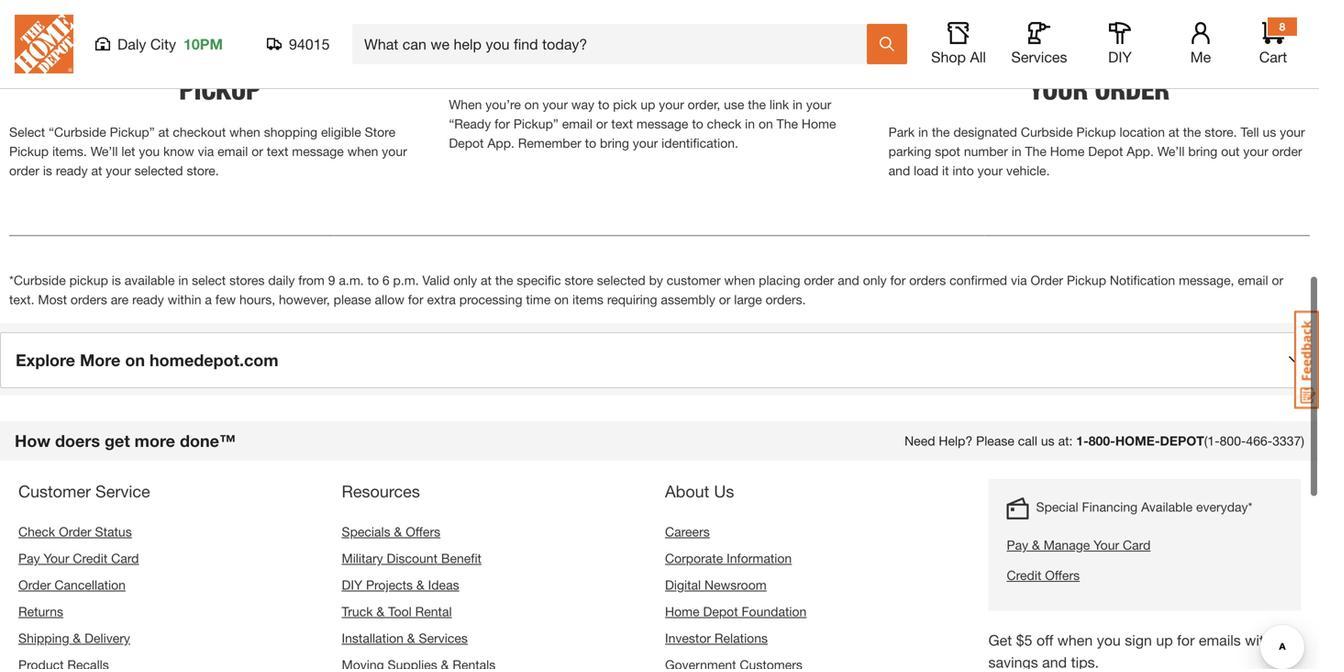 Task type: locate. For each thing, give the bounding box(es) containing it.
1 vertical spatial via
[[1011, 273, 1028, 288]]

1 horizontal spatial bring
[[1189, 144, 1218, 159]]

1 horizontal spatial credit
[[1007, 568, 1042, 583]]

doers
[[55, 431, 100, 451]]

credit
[[73, 551, 108, 566], [1007, 568, 1042, 583]]

when
[[230, 124, 261, 140], [348, 144, 379, 159], [725, 273, 756, 288], [1058, 632, 1093, 649]]

customer
[[667, 273, 721, 288]]

the left link
[[748, 97, 766, 112]]

at down "curbside
[[91, 163, 102, 178]]

with
[[1246, 632, 1273, 649]]

0 vertical spatial offers
[[406, 524, 441, 539]]

the inside 'when you're on your way to pick up your order, use the link in your "ready for pickup" email or text message to check in on the home depot app. remember to bring your identification.'
[[777, 116, 799, 131]]

& for specials & offers
[[394, 524, 402, 539]]

pickup inside park in the designated curbside pickup location at the store. tell us your parking spot number in the home depot app. we'll bring out your order and load it into your vehicle.
[[1077, 124, 1117, 140]]

order inside *curbside pickup is available in select stores daily from 9 a.m. to 6 p.m. valid only at the specific store selected by customer when placing order and only for orders confirmed via order pickup notification message, email or text. most orders are ready within a few hours, however, please allow for extra processing time on items requiring assembly or large orders.
[[1031, 273, 1064, 288]]

up right sign at the right of the page
[[1157, 632, 1174, 649]]

emails
[[1200, 632, 1242, 649]]

digital newsroom
[[665, 577, 767, 593]]

1 horizontal spatial us
[[1263, 124, 1277, 140]]

order inside tell us you're here & wait for your order
[[1095, 73, 1170, 106]]

0 horizontal spatial offers
[[406, 524, 441, 539]]

services down rental
[[419, 631, 468, 646]]

0 vertical spatial diy
[[1109, 48, 1133, 66]]

pickup left notification
[[1067, 273, 1107, 288]]

& for installation & services
[[407, 631, 415, 646]]

1 vertical spatial is
[[112, 273, 121, 288]]

your right link
[[807, 97, 832, 112]]

shipping & delivery
[[18, 631, 130, 646]]

0 vertical spatial us
[[1263, 124, 1277, 140]]

0 vertical spatial order
[[1273, 144, 1303, 159]]

2 for from the left
[[1243, 46, 1286, 78]]

1 vertical spatial ready
[[132, 292, 164, 307]]

tips.
[[1072, 654, 1100, 669]]

on down link
[[759, 116, 774, 131]]

0 horizontal spatial bring
[[600, 135, 630, 151]]

we'll down location
[[1158, 144, 1185, 159]]

home down app
[[802, 116, 837, 131]]

0 horizontal spatial message
[[292, 144, 344, 159]]

offers up discount
[[406, 524, 441, 539]]

store. inside park in the designated curbside pickup location at the store. tell us your parking spot number in the home depot app. we'll bring out your order and load it into your vehicle.
[[1205, 124, 1238, 140]]

the up processing
[[495, 273, 514, 288]]

park
[[889, 124, 915, 140]]

via right confirmed
[[1011, 273, 1028, 288]]

0 vertical spatial depot
[[732, 46, 804, 78]]

on right time
[[555, 292, 569, 307]]

pay for pay & manage your card
[[1007, 537, 1029, 553]]

email down checkout
[[218, 144, 248, 159]]

check order status
[[18, 524, 132, 539]]

0 vertical spatial you
[[139, 144, 160, 159]]

time
[[526, 292, 551, 307]]

text down pick
[[612, 116, 633, 131]]

1 horizontal spatial and
[[889, 163, 911, 178]]

1 vertical spatial depot
[[1161, 433, 1205, 448]]

home down digital
[[665, 604, 700, 619]]

we'll inside select "curbside pickup" at checkout when shopping eligible store pickup items. we'll let you know via email or text message when your order is ready at your selected store.
[[91, 144, 118, 159]]

order inside select "curbside pickup" at checkout when shopping eligible store pickup items. we'll let you know via email or text message when your order is ready at your selected store.
[[9, 163, 39, 178]]

the inside *curbside pickup is available in select stores daily from 9 a.m. to 6 p.m. valid only at the specific store selected by customer when placing order and only for orders confirmed via order pickup notification message, email or text. most orders are ready within a few hours, however, please allow for extra processing time on items requiring assembly or large orders.
[[495, 273, 514, 288]]

2 vertical spatial order
[[804, 273, 835, 288]]

image image up diy button
[[889, 0, 1311, 21]]

orders
[[910, 273, 946, 288], [71, 292, 107, 307]]

1 vertical spatial the
[[1026, 144, 1047, 159]]

0 horizontal spatial us
[[1042, 433, 1055, 448]]

text inside 'when you're on your way to pick up your order, use the link in your "ready for pickup" email or text message to check in on the home depot app. remember to bring your identification.'
[[612, 116, 633, 131]]

0 vertical spatial text
[[612, 116, 633, 131]]

when inside *curbside pickup is available in select stores daily from 9 a.m. to 6 p.m. valid only at the specific store selected by customer when placing order and only for orders confirmed via order pickup notification message, email or text. most orders are ready within a few hours, however, please allow for extra processing time on items requiring assembly or large orders.
[[725, 273, 756, 288]]

at right location
[[1169, 124, 1180, 140]]

the inside 'when you're on your way to pick up your order, use the link in your "ready for pickup" email or text message to check in on the home depot app. remember to bring your identification.'
[[748, 97, 766, 112]]

home
[[802, 116, 837, 131], [1051, 144, 1085, 159], [665, 604, 700, 619]]

offers
[[406, 524, 441, 539], [1046, 568, 1080, 583]]

credit inside "credit offers" link
[[1007, 568, 1042, 583]]

and right "placing" at the right top of the page
[[838, 273, 860, 288]]

on right the you're
[[525, 97, 539, 112]]

0 vertical spatial credit
[[73, 551, 108, 566]]

1 vertical spatial text
[[267, 144, 289, 159]]

1 vertical spatial selected
[[597, 273, 646, 288]]

& left ideas
[[417, 577, 425, 593]]

up
[[641, 97, 656, 112], [1157, 632, 1174, 649]]

home depot foundation link
[[665, 604, 807, 619]]

9
[[328, 273, 335, 288]]

order up pay your credit card
[[59, 524, 91, 539]]

order right the out
[[1273, 144, 1303, 159]]

1 horizontal spatial text
[[612, 116, 633, 131]]

card inside pay & manage your card link
[[1123, 537, 1151, 553]]

depot inside park in the designated curbside pickup location at the store. tell us your parking spot number in the home depot app. we'll bring out your order and load it into your vehicle.
[[1089, 144, 1124, 159]]

0 horizontal spatial orders
[[71, 292, 107, 307]]

you inside select "curbside pickup" at checkout when shopping eligible store pickup items. we'll let you know via email or text message when your order is ready at your selected store.
[[139, 144, 160, 159]]

1 vertical spatial order
[[59, 524, 91, 539]]

orders down pickup
[[71, 292, 107, 307]]

pay down check
[[18, 551, 40, 566]]

app. inside park in the designated curbside pickup location at the store. tell us your parking spot number in the home depot app. we'll bring out your order and load it into your vehicle.
[[1127, 144, 1155, 159]]

2 vertical spatial order
[[18, 577, 51, 593]]

pickup down 'select'
[[9, 144, 49, 159]]

park in the designated curbside pickup location at the store. tell us your parking spot number in the home depot app. we'll bring out your order and load it into your vehicle.
[[889, 124, 1306, 178]]

$5
[[1017, 632, 1033, 649]]

check
[[707, 116, 742, 131]]

in
[[544, 46, 567, 78]]

0 vertical spatial home
[[802, 116, 837, 131]]

1 vertical spatial orders
[[71, 292, 107, 307]]

pay up credit offers
[[1007, 537, 1029, 553]]

your down the financing
[[1094, 537, 1120, 553]]

pickup" up remember
[[514, 116, 559, 131]]

1 vertical spatial order
[[9, 163, 39, 178]]

for left "emails"
[[1178, 632, 1195, 649]]

financing
[[1083, 499, 1138, 515]]

order right confirmed
[[1031, 273, 1064, 288]]

0 horizontal spatial the
[[777, 116, 799, 131]]

1 horizontal spatial ready
[[132, 292, 164, 307]]

for down the you're
[[495, 116, 510, 131]]

0 horizontal spatial ready
[[56, 163, 88, 178]]

0 horizontal spatial your
[[104, 46, 163, 78]]

0 horizontal spatial you
[[139, 144, 160, 159]]

1 horizontal spatial only
[[863, 273, 887, 288]]

to left the 6
[[368, 273, 379, 288]]

and for load
[[889, 163, 911, 178]]

email right message,
[[1239, 273, 1269, 288]]

& left manage
[[1033, 537, 1041, 553]]

& up military discount benefit
[[394, 524, 402, 539]]

when up tips.
[[1058, 632, 1093, 649]]

1 horizontal spatial we'll
[[1158, 144, 1185, 159]]

delivery
[[85, 631, 130, 646]]

1 vertical spatial pickup
[[9, 144, 49, 159]]

1 horizontal spatial pickup"
[[514, 116, 559, 131]]

1 vertical spatial store.
[[187, 163, 219, 178]]

via down checkout
[[198, 144, 214, 159]]

select
[[192, 273, 226, 288]]

for right the 10pm
[[252, 46, 295, 78]]

to
[[598, 97, 610, 112], [692, 116, 704, 131], [585, 135, 597, 151], [368, 273, 379, 288]]

1 horizontal spatial message
[[637, 116, 689, 131]]

me button
[[1172, 22, 1231, 66]]

pickup" up 'let'
[[110, 124, 155, 140]]

tool
[[388, 604, 412, 619]]

1 horizontal spatial 800-
[[1220, 433, 1247, 448]]

2 horizontal spatial email
[[1239, 273, 1269, 288]]

order,
[[688, 97, 721, 112]]

1 we'll from the left
[[91, 144, 118, 159]]

is inside *curbside pickup is available in select stores daily from 9 a.m. to 6 p.m. valid only at the specific store selected by customer when placing order and only for orders confirmed via order pickup notification message, email or text. most orders are ready within a few hours, however, please allow for extra processing time on items requiring assembly or large orders.
[[112, 273, 121, 288]]

your inside tell us you're here & wait for your order
[[1030, 73, 1089, 106]]

pickup
[[1077, 124, 1117, 140], [9, 144, 49, 159], [1067, 273, 1107, 288]]

us right "tell"
[[1263, 124, 1277, 140]]

home down curbside
[[1051, 144, 1085, 159]]

cart
[[1260, 48, 1288, 66]]

0 vertical spatial order
[[1031, 273, 1064, 288]]

image image for you're
[[889, 0, 1311, 21]]

bring
[[600, 135, 630, 151], [1189, 144, 1218, 159]]

diy projects & ideas
[[342, 577, 459, 593]]

1 horizontal spatial diy
[[1109, 48, 1133, 66]]

your right "tell"
[[1281, 124, 1306, 140]]

1 horizontal spatial for
[[1243, 46, 1286, 78]]

in up vehicle.
[[1012, 144, 1022, 159]]

requiring
[[607, 292, 658, 307]]

2 horizontal spatial and
[[1043, 654, 1068, 669]]

1 vertical spatial you
[[1098, 632, 1121, 649]]

out
[[1222, 144, 1240, 159]]

military
[[342, 551, 383, 566]]

1 vertical spatial up
[[1157, 632, 1174, 649]]

via inside select "curbside pickup" at checkout when shopping eligible store pickup items. we'll let you know via email or text message when your order is ready at your selected store.
[[198, 144, 214, 159]]

specials
[[342, 524, 391, 539]]

special
[[1037, 499, 1079, 515]]

& left delivery
[[73, 631, 81, 646]]

1 horizontal spatial offers
[[1046, 568, 1080, 583]]

careers link
[[665, 524, 710, 539]]

your left order,
[[659, 97, 685, 112]]

2 horizontal spatial home
[[1051, 144, 1085, 159]]

depot down location
[[1089, 144, 1124, 159]]

for
[[495, 116, 510, 131], [891, 273, 906, 288], [408, 292, 424, 307], [1178, 632, 1195, 649]]

0 vertical spatial store.
[[1205, 124, 1238, 140]]

1 horizontal spatial via
[[1011, 273, 1028, 288]]

1 vertical spatial offers
[[1046, 568, 1080, 583]]

card down status
[[111, 551, 139, 566]]

1 horizontal spatial orders
[[910, 273, 946, 288]]

pickup left location
[[1077, 124, 1117, 140]]

place
[[28, 46, 97, 78]]

sign
[[1126, 632, 1153, 649]]

pickup
[[179, 73, 261, 106]]

order cancellation link
[[18, 577, 126, 593]]

800- right at:
[[1089, 433, 1116, 448]]

order inside *curbside pickup is available in select stores daily from 9 a.m. to 6 p.m. valid only at the specific store selected by customer when placing order and only for orders confirmed via order pickup notification message, email or text. most orders are ready within a few hours, however, please allow for extra processing time on items requiring assembly or large orders.
[[804, 273, 835, 288]]

up right pick
[[641, 97, 656, 112]]

at up know
[[158, 124, 169, 140]]

the
[[748, 97, 766, 112], [932, 124, 950, 140], [1184, 124, 1202, 140], [495, 273, 514, 288]]

0 horizontal spatial pickup"
[[110, 124, 155, 140]]

when right checkout
[[230, 124, 261, 140]]

pickup" inside select "curbside pickup" at checkout when shopping eligible store pickup items. we'll let you know via email or text message when your order is ready at your selected store.
[[110, 124, 155, 140]]

home-
[[1116, 433, 1161, 448]]

1 vertical spatial us
[[1042, 433, 1055, 448]]

1 horizontal spatial your
[[1030, 73, 1089, 106]]

need
[[905, 433, 936, 448]]

and down parking
[[889, 163, 911, 178]]

via
[[198, 144, 214, 159], [1011, 273, 1028, 288]]

and inside park in the designated curbside pickup location at the store. tell us your parking spot number in the home depot app. we'll bring out your order and load it into your vehicle.
[[889, 163, 911, 178]]

for down 8
[[1243, 46, 1286, 78]]

pickup inside *curbside pickup is available in select stores daily from 9 a.m. to 6 p.m. valid only at the specific store selected by customer when placing order and only for orders confirmed via order pickup notification message, email or text. most orders are ready within a few hours, however, please allow for extra processing time on items requiring assembly or large orders.
[[1067, 273, 1107, 288]]

diy for diy projects & ideas
[[342, 577, 363, 593]]

0 horizontal spatial via
[[198, 144, 214, 159]]

1 vertical spatial and
[[838, 273, 860, 288]]

placing
[[759, 273, 801, 288]]

2 vertical spatial and
[[1043, 654, 1068, 669]]

the up spot
[[932, 124, 950, 140]]

1 horizontal spatial you
[[1098, 632, 1121, 649]]

at
[[158, 124, 169, 140], [1169, 124, 1180, 140], [91, 163, 102, 178], [481, 273, 492, 288]]

on right more
[[125, 350, 145, 370]]

app. down "ready
[[488, 135, 515, 151]]

0 horizontal spatial text
[[267, 144, 289, 159]]

order inside park in the designated curbside pickup location at the store. tell us your parking spot number in the home depot app. we'll bring out your order and load it into your vehicle.
[[1273, 144, 1303, 159]]

0 vertical spatial selected
[[135, 163, 183, 178]]

0 horizontal spatial up
[[641, 97, 656, 112]]

is down 'select'
[[43, 163, 52, 178]]

let
[[122, 144, 135, 159]]

explore more on homedepot.com button
[[0, 332, 1320, 388]]

1 vertical spatial home
[[1051, 144, 1085, 159]]

you right 'let'
[[139, 144, 160, 159]]

message down the eligible
[[292, 144, 344, 159]]

0 vertical spatial pickup
[[1077, 124, 1117, 140]]

2 vertical spatial email
[[1239, 273, 1269, 288]]

and down the off on the bottom of the page
[[1043, 654, 1068, 669]]

text inside select "curbside pickup" at checkout when shopping eligible store pickup items. we'll let you know via email or text message when your order is ready at your selected store.
[[267, 144, 289, 159]]

0 vertical spatial up
[[641, 97, 656, 112]]

depot up investor relations link
[[704, 604, 739, 619]]

truck & tool rental
[[342, 604, 452, 619]]

pickup"
[[514, 116, 559, 131], [110, 124, 155, 140]]

in
[[793, 97, 803, 112], [745, 116, 755, 131], [919, 124, 929, 140], [1012, 144, 1022, 159], [178, 273, 188, 288]]

1 horizontal spatial is
[[112, 273, 121, 288]]

diy right you're
[[1109, 48, 1133, 66]]

done™
[[180, 431, 236, 451]]

bring inside park in the designated curbside pickup location at the store. tell us your parking spot number in the home depot app. we'll bring out your order and load it into your vehicle.
[[1189, 144, 1218, 159]]

1 vertical spatial message
[[292, 144, 344, 159]]

1 horizontal spatial services
[[1012, 48, 1068, 66]]

0 horizontal spatial order
[[9, 163, 39, 178]]

and inside get $5 off when you sign up for emails with savings and tips.
[[1043, 654, 1068, 669]]

2 vertical spatial pickup
[[1067, 273, 1107, 288]]

when inside get $5 off when you sign up for emails with savings and tips.
[[1058, 632, 1093, 649]]

returns
[[18, 604, 63, 619]]

careers
[[665, 524, 710, 539]]

how
[[15, 431, 50, 451]]

image image
[[9, 0, 431, 21], [889, 0, 1311, 21], [9, 218, 1311, 248]]

know
[[163, 144, 194, 159]]

store. up the out
[[1205, 124, 1238, 140]]

diy inside button
[[1109, 48, 1133, 66]]

when up large
[[725, 273, 756, 288]]

1 horizontal spatial store.
[[1205, 124, 1238, 140]]

*curbside pickup is available in select stores daily from 9 a.m. to 6 p.m. valid only at the specific store selected by customer when placing order and only for orders confirmed via order pickup notification message, email or text. most orders are ready within a few hours, however, please allow for extra processing time on items requiring assembly or large orders.
[[9, 273, 1284, 307]]

tell
[[913, 46, 964, 78]]

large
[[735, 292, 763, 307]]

city
[[150, 35, 176, 53]]

and inside *curbside pickup is available in select stores daily from 9 a.m. to 6 p.m. valid only at the specific store selected by customer when placing order and only for orders confirmed via order pickup notification message, email or text. most orders are ready within a few hours, however, please allow for extra processing time on items requiring assembly or large orders.
[[838, 273, 860, 288]]

curbside
[[1021, 124, 1074, 140]]

get $5 off when you sign up for emails with savings and tips.
[[989, 632, 1273, 669]]

1 horizontal spatial selected
[[597, 273, 646, 288]]

image image up the 10pm
[[9, 0, 431, 21]]

message down pick
[[637, 116, 689, 131]]

order up returns
[[18, 577, 51, 593]]

order up orders.
[[804, 273, 835, 288]]

select "curbside pickup" at checkout when shopping eligible store pickup items. we'll let you know via email or text message when your order is ready at your selected store.
[[9, 124, 407, 178]]

customer service
[[18, 481, 150, 501]]

bring inside 'when you're on your way to pick up your order, use the link in your "ready for pickup" email or text message to check in on the home depot app. remember to bring your identification.'
[[600, 135, 630, 151]]

1 horizontal spatial pay
[[1007, 537, 1029, 553]]

confirmed
[[950, 273, 1008, 288]]

a
[[205, 292, 212, 307]]

installation
[[342, 631, 404, 646]]

text
[[612, 116, 633, 131], [267, 144, 289, 159]]

1 horizontal spatial home
[[802, 116, 837, 131]]

1 horizontal spatial the
[[1026, 144, 1047, 159]]

& for shipping & delivery
[[73, 631, 81, 646]]

1 vertical spatial credit
[[1007, 568, 1042, 583]]

0 horizontal spatial we'll
[[91, 144, 118, 159]]

2 only from the left
[[863, 273, 887, 288]]

your right place
[[104, 46, 163, 78]]

1 horizontal spatial app.
[[1127, 144, 1155, 159]]

you left sign at the right of the page
[[1098, 632, 1121, 649]]

0 horizontal spatial is
[[43, 163, 52, 178]]

2 horizontal spatial order
[[1031, 273, 1064, 288]]

off
[[1037, 632, 1054, 649]]

0 horizontal spatial selected
[[135, 163, 183, 178]]

3337)
[[1273, 433, 1305, 448]]

when down store
[[348, 144, 379, 159]]

0 vertical spatial email
[[562, 116, 593, 131]]

to inside *curbside pickup is available in select stores daily from 9 a.m. to 6 p.m. valid only at the specific store selected by customer when placing order and only for orders confirmed via order pickup notification message, email or text. most orders are ready within a few hours, however, please allow for extra processing time on items requiring assembly or large orders.
[[368, 273, 379, 288]]

at inside park in the designated curbside pickup location at the store. tell us your parking spot number in the home depot app. we'll bring out your order and load it into your vehicle.
[[1169, 124, 1180, 140]]

ready down items.
[[56, 163, 88, 178]]

parking
[[889, 144, 932, 159]]

your down pick
[[633, 135, 658, 151]]

800- left 3337)
[[1220, 433, 1247, 448]]

in up the within
[[178, 273, 188, 288]]

at up processing
[[481, 273, 492, 288]]

0 horizontal spatial email
[[218, 144, 248, 159]]

pay your credit card link
[[18, 551, 139, 566]]

ready inside *curbside pickup is available in select stores daily from 9 a.m. to 6 p.m. valid only at the specific store selected by customer when placing order and only for orders confirmed via order pickup notification message, email or text. most orders are ready within a few hours, however, please allow for extra processing time on items requiring assembly or large orders.
[[132, 292, 164, 307]]

or down "on"
[[596, 116, 608, 131]]

email inside select "curbside pickup" at checkout when shopping eligible store pickup items. we'll let you know via email or text message when your order is ready at your selected store.
[[218, 144, 248, 159]]

we'll left 'let'
[[91, 144, 118, 159]]

1 vertical spatial diy
[[342, 577, 363, 593]]

for inside tell us you're here & wait for your order
[[1243, 46, 1286, 78]]

for inside get $5 off when you sign up for emails with savings and tips.
[[1178, 632, 1195, 649]]

1 for from the left
[[252, 46, 295, 78]]

0 horizontal spatial home
[[665, 604, 700, 619]]

when
[[449, 97, 482, 112]]

store.
[[1205, 124, 1238, 140], [187, 163, 219, 178]]

What can we help you find today? search field
[[364, 25, 866, 63]]

& left tool
[[377, 604, 385, 619]]

ready down available
[[132, 292, 164, 307]]

0 vertical spatial ready
[[56, 163, 88, 178]]

94015
[[289, 35, 330, 53]]

email down way
[[562, 116, 593, 131]]

orders left confirmed
[[910, 273, 946, 288]]

we'll
[[91, 144, 118, 159], [1158, 144, 1185, 159]]

2 horizontal spatial order
[[1273, 144, 1303, 159]]

home
[[660, 46, 725, 78]]

ideas
[[428, 577, 459, 593]]

2 we'll from the left
[[1158, 144, 1185, 159]]

or down pickup
[[252, 144, 263, 159]]

0 horizontal spatial depot
[[449, 135, 484, 151]]

credit down pay & manage your card
[[1007, 568, 1042, 583]]

ready
[[56, 163, 88, 178], [132, 292, 164, 307]]

homedepot.com
[[150, 350, 279, 370]]



Task type: describe. For each thing, give the bounding box(es) containing it.
"curbside
[[49, 124, 106, 140]]

image image for order
[[9, 0, 431, 21]]

cancellation
[[55, 577, 126, 593]]

shop
[[932, 48, 967, 66]]

0 horizontal spatial your
[[44, 551, 69, 566]]

your down store
[[382, 144, 407, 159]]

your inside place your order for curbside pickup
[[104, 46, 163, 78]]

& inside tell us you're here & wait for your order
[[1157, 46, 1174, 78]]

corporate
[[665, 551, 724, 566]]

notification
[[1110, 273, 1176, 288]]

please
[[334, 292, 371, 307]]

0 horizontal spatial order
[[18, 577, 51, 593]]

email inside 'when you're on your way to pick up your order, use the link in your "ready for pickup" email or text message to check in on the home depot app. remember to bring your identification.'
[[562, 116, 593, 131]]

your down number
[[978, 163, 1003, 178]]

truck
[[342, 604, 373, 619]]

specials & offers link
[[342, 524, 441, 539]]

your down "tell"
[[1244, 144, 1269, 159]]

and for only
[[838, 273, 860, 288]]

checkout
[[173, 124, 226, 140]]

get
[[989, 632, 1013, 649]]

manage
[[1044, 537, 1091, 553]]

military discount benefit link
[[342, 551, 482, 566]]

ready inside select "curbside pickup" at checkout when shopping eligible store pickup items. we'll let you know via email or text message when your order is ready at your selected store.
[[56, 163, 88, 178]]

0 vertical spatial orders
[[910, 273, 946, 288]]

within
[[168, 292, 201, 307]]

0 horizontal spatial card
[[111, 551, 139, 566]]

order for *curbside pickup is available in select stores daily from 9 a.m. to 6 p.m. valid only at the specific store selected by customer when placing order and only for orders confirmed via order pickup notification message, email or text. most orders are ready within a few hours, however, please allow for extra processing time on items requiring assembly or large orders.
[[804, 273, 835, 288]]

way
[[572, 97, 595, 112]]

military discount benefit
[[342, 551, 482, 566]]

help?
[[939, 433, 973, 448]]

for down p.m.
[[408, 292, 424, 307]]

check in on the home depot app
[[464, 46, 855, 78]]

1 horizontal spatial depot
[[1161, 433, 1205, 448]]

1 horizontal spatial your
[[1094, 537, 1120, 553]]

available
[[1142, 499, 1193, 515]]

store
[[565, 273, 594, 288]]

need help? please call us at: 1-800-home-depot (1-800-466-3337)
[[905, 433, 1305, 448]]

app. inside 'when you're on your way to pick up your order, use the link in your "ready for pickup" email or text message to check in on the home depot app. remember to bring your identification.'
[[488, 135, 515, 151]]

or left large
[[719, 292, 731, 307]]

please
[[977, 433, 1015, 448]]

link
[[770, 97, 790, 112]]

wait
[[1181, 46, 1236, 78]]

installation & services link
[[342, 631, 468, 646]]

your left way
[[543, 97, 568, 112]]

up inside 'when you're on your way to pick up your order, use the link in your "ready for pickup" email or text message to check in on the home depot app. remember to bring your identification.'
[[641, 97, 656, 112]]

& for truck & tool rental
[[377, 604, 385, 619]]

2 vertical spatial home
[[665, 604, 700, 619]]

when you're on your way to pick up your order, use the link in your "ready for pickup" email or text message to check in on the home depot app. remember to bring your identification.
[[449, 97, 837, 151]]

the
[[612, 46, 654, 78]]

projects
[[366, 577, 413, 593]]

or inside 'when you're on your way to pick up your order, use the link in your "ready for pickup" email or text message to check in on the home depot app. remember to bring your identification.'
[[596, 116, 608, 131]]

selected inside *curbside pickup is available in select stores daily from 9 a.m. to 6 p.m. valid only at the specific store selected by customer when placing order and only for orders confirmed via order pickup notification message, email or text. most orders are ready within a few hours, however, please allow for extra processing time on items requiring assembly or large orders.
[[597, 273, 646, 288]]

select
[[9, 124, 45, 140]]

check order status link
[[18, 524, 132, 539]]

to right way
[[598, 97, 610, 112]]

call
[[1019, 433, 1038, 448]]

cart 8
[[1260, 20, 1288, 66]]

get
[[105, 431, 130, 451]]

(1-
[[1205, 433, 1220, 448]]

order cancellation
[[18, 577, 126, 593]]

check
[[18, 524, 55, 539]]

the inside park in the designated curbside pickup location at the store. tell us your parking spot number in the home depot app. we'll bring out your order and load it into your vehicle.
[[1026, 144, 1047, 159]]

vehicle.
[[1007, 163, 1050, 178]]

image image up by
[[9, 218, 1311, 248]]

& for pay & manage your card
[[1033, 537, 1041, 553]]

home depot foundation
[[665, 604, 807, 619]]

in inside *curbside pickup is available in select stores daily from 9 a.m. to 6 p.m. valid only at the specific store selected by customer when placing order and only for orders confirmed via order pickup notification message, email or text. most orders are ready within a few hours, however, please allow for extra processing time on items requiring assembly or large orders.
[[178, 273, 188, 288]]

allow
[[375, 292, 405, 307]]

returns link
[[18, 604, 63, 619]]

in right link
[[793, 97, 803, 112]]

0 horizontal spatial depot
[[732, 46, 804, 78]]

pay & manage your card
[[1007, 537, 1151, 553]]

1 horizontal spatial depot
[[704, 604, 739, 619]]

*curbside
[[9, 273, 66, 288]]

shop all button
[[930, 22, 989, 66]]

order inside place your order for curbside pickup
[[170, 46, 245, 78]]

curbside
[[302, 46, 412, 78]]

you're
[[486, 97, 521, 112]]

newsroom
[[705, 577, 767, 593]]

depot inside 'when you're on your way to pick up your order, use the link in your "ready for pickup" email or text message to check in on the home depot app. remember to bring your identification.'
[[449, 135, 484, 151]]

discount
[[387, 551, 438, 566]]

pay your credit card
[[18, 551, 139, 566]]

or inside select "curbside pickup" at checkout when shopping eligible store pickup items. we'll let you know via email or text message when your order is ready at your selected store.
[[252, 144, 263, 159]]

1 only from the left
[[454, 273, 477, 288]]

everyday*
[[1197, 499, 1253, 515]]

for inside 'when you're on your way to pick up your order, use the link in your "ready for pickup" email or text message to check in on the home depot app. remember to bring your identification.'
[[495, 116, 510, 131]]

me
[[1191, 48, 1212, 66]]

for inside place your order for curbside pickup
[[252, 46, 295, 78]]

the right location
[[1184, 124, 1202, 140]]

diy for diy
[[1109, 48, 1133, 66]]

10pm
[[184, 35, 223, 53]]

your down 'let'
[[106, 163, 131, 178]]

at inside *curbside pickup is available in select stores daily from 9 a.m. to 6 p.m. valid only at the specific store selected by customer when placing order and only for orders confirmed via order pickup notification message, email or text. most orders are ready within a few hours, however, please allow for extra processing time on items requiring assembly or large orders.
[[481, 273, 492, 288]]

resources
[[342, 481, 420, 501]]

on
[[574, 46, 605, 78]]

you inside get $5 off when you sign up for emails with savings and tips.
[[1098, 632, 1121, 649]]

up inside get $5 off when you sign up for emails with savings and tips.
[[1157, 632, 1174, 649]]

for left confirmed
[[891, 273, 906, 288]]

digital
[[665, 577, 701, 593]]

home inside 'when you're on your way to pick up your order, use the link in your "ready for pickup" email or text message to check in on the home depot app. remember to bring your identification.'
[[802, 116, 837, 131]]

via inside *curbside pickup is available in select stores daily from 9 a.m. to 6 p.m. valid only at the specific store selected by customer when placing order and only for orders confirmed via order pickup notification message, email or text. most orders are ready within a few hours, however, please allow for extra processing time on items requiring assembly or large orders.
[[1011, 273, 1028, 288]]

installation & services
[[342, 631, 468, 646]]

us inside park in the designated curbside pickup location at the store. tell us your parking spot number in the home depot app. we'll bring out your order and load it into your vehicle.
[[1263, 124, 1277, 140]]

all
[[971, 48, 987, 66]]

we'll inside park in the designated curbside pickup location at the store. tell us your parking spot number in the home depot app. we'll bring out your order and load it into your vehicle.
[[1158, 144, 1185, 159]]

credit offers link
[[1007, 566, 1253, 585]]

you're
[[1007, 46, 1086, 78]]

are
[[111, 292, 129, 307]]

number
[[965, 144, 1009, 159]]

on inside *curbside pickup is available in select stores daily from 9 a.m. to 6 p.m. valid only at the specific store selected by customer when placing order and only for orders confirmed via order pickup notification message, email or text. most orders are ready within a few hours, however, please allow for extra processing time on items requiring assembly or large orders.
[[555, 292, 569, 307]]

home inside park in the designated curbside pickup location at the store. tell us your parking spot number in the home depot app. we'll bring out your order and load it into your vehicle.
[[1051, 144, 1085, 159]]

to down way
[[585, 135, 597, 151]]

selected inside select "curbside pickup" at checkout when shopping eligible store pickup items. we'll let you know via email or text message when your order is ready at your selected store.
[[135, 163, 183, 178]]

in right the check
[[745, 116, 755, 131]]

2 800- from the left
[[1220, 433, 1247, 448]]

here
[[1093, 46, 1150, 78]]

shop all
[[932, 48, 987, 66]]

into
[[953, 163, 975, 178]]

specific
[[517, 273, 561, 288]]

1 horizontal spatial order
[[59, 524, 91, 539]]

store. inside select "curbside pickup" at checkout when shopping eligible store pickup items. we'll let you know via email or text message when your order is ready at your selected store.
[[187, 163, 219, 178]]

rental
[[415, 604, 452, 619]]

on inside dropdown button
[[125, 350, 145, 370]]

is inside select "curbside pickup" at checkout when shopping eligible store pickup items. we'll let you know via email or text message when your order is ready at your selected store.
[[43, 163, 52, 178]]

services inside button
[[1012, 48, 1068, 66]]

to up 'identification.'
[[692, 116, 704, 131]]

about
[[665, 481, 710, 501]]

daly
[[117, 35, 146, 53]]

shopping
[[264, 124, 318, 140]]

items
[[573, 292, 604, 307]]

location
[[1120, 124, 1166, 140]]

valid
[[423, 273, 450, 288]]

in right park
[[919, 124, 929, 140]]

order for park in the designated curbside pickup location at the store. tell us your parking spot number in the home depot app. we'll bring out your order and load it into your vehicle.
[[1273, 144, 1303, 159]]

pay & manage your card link
[[1007, 536, 1253, 555]]

email inside *curbside pickup is available in select stores daily from 9 a.m. to 6 p.m. valid only at the specific store selected by customer when placing order and only for orders confirmed via order pickup notification message, email or text. most orders are ready within a few hours, however, please allow for extra processing time on items requiring assembly or large orders.
[[1239, 273, 1269, 288]]

message inside select "curbside pickup" at checkout when shopping eligible store pickup items. we'll let you know via email or text message when your order is ready at your selected store.
[[292, 144, 344, 159]]

or right message,
[[1273, 273, 1284, 288]]

load
[[914, 163, 939, 178]]

message inside 'when you're on your way to pick up your order, use the link in your "ready for pickup" email or text message to check in on the home depot app. remember to bring your identification.'
[[637, 116, 689, 131]]

the home depot logo image
[[15, 15, 73, 73]]

hours,
[[240, 292, 275, 307]]

pickup" inside 'when you're on your way to pick up your order, use the link in your "ready for pickup" email or text message to check in on the home depot app. remember to bring your identification.'
[[514, 116, 559, 131]]

eligible
[[321, 124, 361, 140]]

0 horizontal spatial services
[[419, 631, 468, 646]]

"ready
[[449, 116, 491, 131]]

feedback link image
[[1295, 310, 1320, 409]]

1 800- from the left
[[1089, 433, 1116, 448]]

corporate information
[[665, 551, 792, 566]]

pickup inside select "curbside pickup" at checkout when shopping eligible store pickup items. we'll let you know via email or text message when your order is ready at your selected store.
[[9, 144, 49, 159]]

pickup
[[69, 273, 108, 288]]

extra
[[427, 292, 456, 307]]

shipping
[[18, 631, 69, 646]]

pay for pay your credit card
[[18, 551, 40, 566]]



Task type: vqa. For each thing, say whether or not it's contained in the screenshot.


